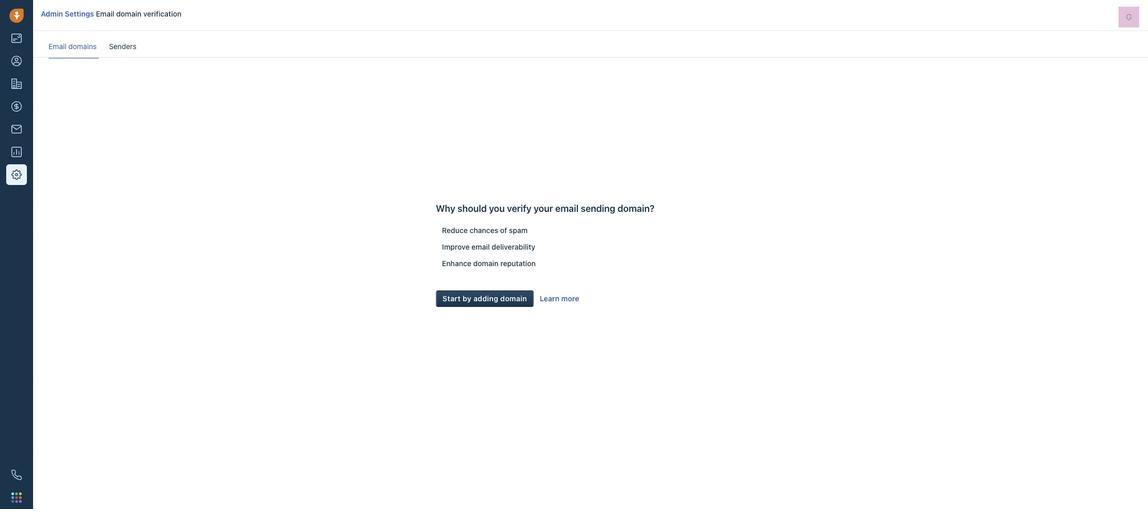 Task type: vqa. For each thing, say whether or not it's contained in the screenshot.
domain inside the "button"
yes



Task type: describe. For each thing, give the bounding box(es) containing it.
1 vertical spatial email
[[472, 242, 490, 251]]

your
[[534, 203, 553, 214]]

phone element
[[6, 465, 27, 486]]

1 vertical spatial email
[[49, 42, 66, 51]]

senders
[[109, 42, 137, 51]]

reduce
[[442, 226, 468, 235]]

learn
[[540, 294, 560, 303]]

reputation
[[501, 259, 536, 268]]

phone image
[[11, 470, 22, 481]]

domains
[[68, 42, 97, 51]]

start by adding domain button
[[436, 290, 534, 307]]

learn more
[[540, 294, 580, 303]]

freshworks switcher image
[[11, 493, 22, 503]]

email domains link
[[49, 42, 99, 58]]

why should you verify your email sending domain?
[[436, 203, 655, 214]]

more
[[562, 294, 580, 303]]

senders link
[[99, 41, 137, 58]]

0 vertical spatial email
[[556, 203, 579, 214]]

adding
[[474, 294, 499, 303]]

domain?
[[618, 203, 655, 214]]

1 vertical spatial domain
[[474, 259, 499, 268]]

start
[[443, 294, 461, 303]]

improve email deliverability
[[442, 242, 536, 251]]

email domains
[[49, 42, 97, 51]]

learn more link
[[540, 294, 580, 303]]



Task type: locate. For each thing, give the bounding box(es) containing it.
should
[[458, 203, 487, 214]]

domain
[[116, 9, 142, 18], [474, 259, 499, 268], [501, 294, 527, 303]]

you
[[489, 203, 505, 214]]

admin
[[41, 9, 63, 18]]

email left domains
[[49, 42, 66, 51]]

1 horizontal spatial email
[[556, 203, 579, 214]]

domain up senders
[[116, 9, 142, 18]]

by
[[463, 294, 472, 303]]

verification
[[143, 9, 182, 18]]

0 horizontal spatial email
[[472, 242, 490, 251]]

domain inside button
[[501, 294, 527, 303]]

domain right adding
[[501, 294, 527, 303]]

chances
[[470, 226, 499, 235]]

0 vertical spatial domain
[[116, 9, 142, 18]]

deliverability
[[492, 242, 536, 251]]

1 horizontal spatial email
[[96, 9, 114, 18]]

email
[[96, 9, 114, 18], [49, 42, 66, 51]]

admin settings email domain verification
[[41, 9, 182, 18]]

0 vertical spatial email
[[96, 9, 114, 18]]

why
[[436, 203, 456, 214]]

domain for adding
[[501, 294, 527, 303]]

admin settings link
[[41, 9, 94, 18]]

1 horizontal spatial domain
[[474, 259, 499, 268]]

email right settings
[[96, 9, 114, 18]]

settings
[[65, 9, 94, 18]]

of
[[500, 226, 507, 235]]

start by adding domain
[[443, 294, 527, 303]]

2 horizontal spatial domain
[[501, 294, 527, 303]]

email down chances
[[472, 242, 490, 251]]

domain for email
[[116, 9, 142, 18]]

spam
[[509, 226, 528, 235]]

enhance domain reputation
[[442, 259, 536, 268]]

improve
[[442, 242, 470, 251]]

reduce chances of spam
[[442, 226, 528, 235]]

2 vertical spatial domain
[[501, 294, 527, 303]]

sending
[[581, 203, 616, 214]]

email right the your
[[556, 203, 579, 214]]

0 horizontal spatial email
[[49, 42, 66, 51]]

enhance
[[442, 259, 472, 268]]

verify
[[507, 203, 532, 214]]

email
[[556, 203, 579, 214], [472, 242, 490, 251]]

0 horizontal spatial domain
[[116, 9, 142, 18]]

domain down improve email deliverability
[[474, 259, 499, 268]]



